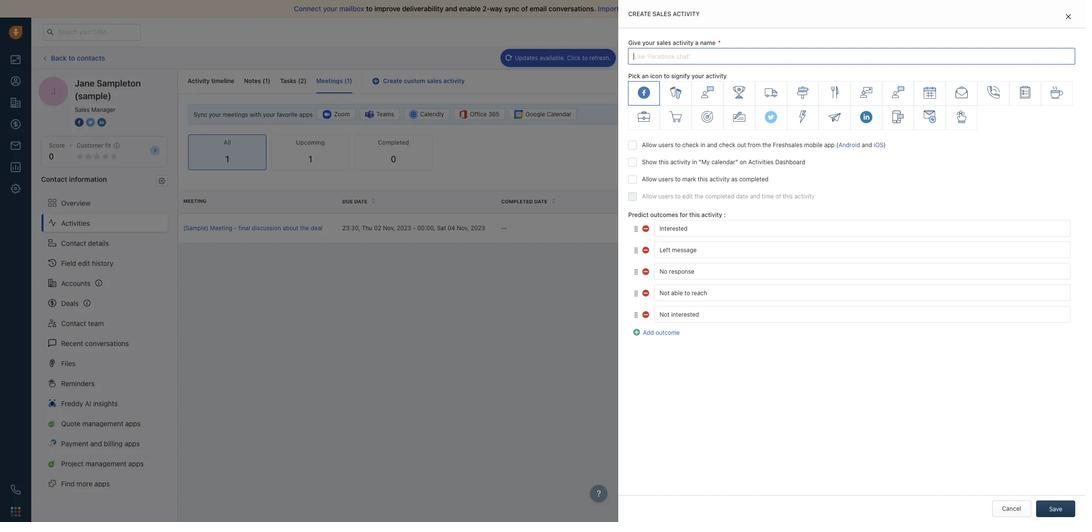 Task type: describe. For each thing, give the bounding box(es) containing it.
completed date
[[502, 198, 548, 204]]

365
[[489, 111, 500, 118]]

due date
[[343, 198, 368, 204]]

teams button
[[360, 109, 400, 120]]

zoom button
[[317, 109, 356, 120]]

1 down 'upcoming' on the top of the page
[[309, 154, 313, 164]]

--
[[502, 224, 507, 232]]

2 2023 from the left
[[471, 224, 485, 232]]

04
[[448, 224, 455, 232]]

freshworks switcher image
[[11, 507, 21, 517]]

) right the android link
[[884, 141, 886, 149]]

ios
[[874, 141, 884, 149]]

( for tasks
[[298, 77, 301, 85]]

activity timeline
[[188, 77, 234, 85]]

) for meetings ( 1 )
[[350, 77, 352, 85]]

your right all
[[630, 4, 645, 13]]

allow for allow users to edit the completed date and time of this activity
[[642, 193, 657, 200]]

timeline
[[211, 77, 234, 85]]

due
[[343, 198, 353, 204]]

billing
[[104, 439, 123, 448]]

1 horizontal spatial of
[[776, 193, 782, 200]]

0 horizontal spatial edit
[[78, 259, 90, 267]]

management for project
[[85, 459, 127, 468]]

score 0
[[49, 142, 65, 161]]

android link
[[839, 141, 861, 149]]

updates
[[515, 54, 538, 61]]

0 vertical spatial of
[[522, 4, 528, 13]]

import
[[598, 4, 620, 13]]

signify
[[672, 72, 690, 80]]

0 vertical spatial the
[[763, 141, 772, 149]]

freddy ai insights
[[61, 399, 118, 408]]

( inside dialog
[[837, 141, 839, 149]]

management for quote
[[82, 419, 123, 428]]

1 horizontal spatial 0
[[391, 154, 396, 164]]

about
[[283, 224, 299, 232]]

recent
[[61, 339, 83, 347]]

with
[[250, 111, 261, 118]]

explore plans link
[[896, 26, 944, 38]]

activity
[[188, 77, 210, 85]]

field
[[61, 259, 76, 267]]

to right 'click'
[[583, 54, 588, 61]]

quote
[[61, 419, 80, 428]]

recent conversations
[[61, 339, 129, 347]]

click
[[567, 54, 581, 61]]

apps for project management apps
[[128, 459, 144, 468]]

your right give
[[643, 39, 655, 46]]

date for due date
[[354, 198, 368, 204]]

mark
[[683, 176, 697, 183]]

add outcome
[[643, 329, 680, 337]]

to right icon
[[664, 72, 670, 80]]

field edit history
[[61, 259, 114, 267]]

contact information
[[41, 175, 107, 184]]

office
[[470, 111, 487, 118]]

sync
[[505, 4, 520, 13]]

cancel
[[1003, 505, 1022, 513]]

- inside (sample) meeting - final discussion about the deal link
[[234, 224, 237, 232]]

conversations.
[[549, 4, 596, 13]]

ui drag handle image for 1st minus filled image
[[634, 225, 639, 233]]

02
[[374, 224, 381, 232]]

email
[[530, 4, 547, 13]]

customer fit
[[77, 142, 111, 149]]

1 nov, from the left
[[383, 224, 395, 232]]

apps right favorite
[[299, 111, 313, 118]]

users for check
[[659, 141, 674, 149]]

activity right custom
[[444, 77, 465, 85]]

android
[[839, 141, 861, 149]]

apps for quote management apps
[[125, 419, 141, 428]]

updates available. click to refresh. link
[[501, 49, 616, 67]]

find
[[61, 480, 75, 488]]

activity left don't at the top right
[[673, 10, 700, 18]]

sales right create
[[653, 10, 672, 18]]

scratch.
[[782, 4, 809, 13]]

contact details
[[61, 239, 109, 247]]

sat
[[437, 224, 446, 232]]

1 horizontal spatial completed
[[740, 176, 769, 183]]

history
[[92, 259, 114, 267]]

1 minus filled image from the top
[[643, 224, 651, 232]]

all
[[621, 4, 629, 13]]

overview
[[61, 199, 91, 207]]

cancel button
[[993, 501, 1032, 517]]

so
[[681, 4, 689, 13]]

customer
[[77, 142, 104, 149]]

save button
[[1037, 501, 1076, 517]]

2
[[301, 77, 304, 85]]

this right for
[[690, 211, 700, 219]]

"my
[[699, 159, 710, 166]]

to left mark
[[676, 176, 681, 183]]

1 2023 from the left
[[397, 224, 411, 232]]

give
[[629, 39, 641, 46]]

1 check from the left
[[683, 141, 699, 149]]

1 right notes
[[265, 77, 268, 85]]

twitter circled image
[[86, 117, 95, 128]]

sales down create sales activity
[[657, 39, 672, 46]]

completed for completed
[[378, 139, 409, 146]]

this right mark
[[698, 176, 708, 183]]

) for notes ( 1 )
[[268, 77, 270, 85]]

back to contacts link
[[41, 50, 106, 66]]

00:00,
[[417, 224, 436, 232]]

ui drag handle image for 3rd minus filled icon from the top of the page
[[634, 311, 639, 319]]

google calendar button
[[509, 109, 577, 120]]

payment
[[61, 439, 89, 448]]

phone element
[[6, 480, 25, 500]]

sales
[[75, 106, 90, 113]]

pick an icon to signify your activity
[[629, 72, 727, 80]]

refresh.
[[590, 54, 611, 61]]

sync
[[194, 111, 207, 118]]

have
[[723, 4, 738, 13]]

and left ios link at the top
[[862, 141, 873, 149]]

zoom
[[334, 111, 350, 118]]

predict outcomes for this activity :
[[629, 211, 726, 219]]

available.
[[540, 54, 566, 61]]

contact team
[[61, 319, 104, 327]]

name
[[700, 39, 716, 46]]

ios link
[[874, 141, 884, 149]]

2 minus filled image from the top
[[643, 288, 651, 296]]

ui drag handle image for 2nd minus filled image
[[634, 290, 639, 297]]

pick
[[629, 72, 641, 80]]

23:30,
[[343, 224, 360, 232]]

teams
[[377, 111, 394, 118]]

sync your meetings with your favorite apps
[[194, 111, 313, 118]]

activity right time
[[795, 193, 815, 200]]

deals
[[61, 299, 79, 307]]

3 - from the left
[[502, 224, 504, 232]]

apps for find more apps
[[94, 480, 110, 488]]

allow for allow users to mark this activity as completed
[[642, 176, 657, 183]]



Task type: locate. For each thing, give the bounding box(es) containing it.
0 horizontal spatial 2023
[[397, 224, 411, 232]]

1 vertical spatial edit
[[78, 259, 90, 267]]

minus filled image down predict in the right of the page
[[643, 224, 651, 232]]

ui drag handle image
[[634, 225, 639, 233], [634, 290, 639, 297], [634, 311, 639, 319]]

activity left as
[[710, 176, 730, 183]]

custom
[[404, 77, 426, 85]]

start
[[748, 4, 764, 13]]

final
[[239, 224, 250, 232]]

find more apps
[[61, 480, 110, 488]]

users
[[659, 141, 674, 149], [659, 176, 674, 183], [659, 193, 674, 200]]

mng settings image
[[158, 177, 165, 184]]

1 vertical spatial contact
[[61, 239, 86, 247]]

upcoming
[[296, 139, 325, 146]]

notes ( 1 )
[[244, 77, 270, 85]]

connect
[[294, 4, 321, 13]]

activities down overview
[[61, 219, 90, 227]]

of right the sync
[[522, 4, 528, 13]]

and left time
[[750, 193, 761, 200]]

phone image
[[11, 485, 21, 495]]

check
[[683, 141, 699, 149], [719, 141, 736, 149]]

office 365 button
[[454, 109, 505, 120]]

and left enable
[[445, 4, 458, 13]]

date for completed date
[[535, 198, 548, 204]]

1 horizontal spatial date
[[535, 198, 548, 204]]

2 vertical spatial users
[[659, 193, 674, 200]]

tab panel
[[619, 0, 1086, 522]]

apps
[[299, 111, 313, 118], [125, 419, 141, 428], [125, 439, 140, 448], [128, 459, 144, 468], [94, 480, 110, 488]]

activity down name
[[706, 72, 727, 80]]

1 horizontal spatial in
[[701, 141, 706, 149]]

the left the 'deal'
[[300, 224, 309, 232]]

0 vertical spatial edit
[[683, 193, 693, 200]]

payment and billing apps
[[61, 439, 140, 448]]

0 horizontal spatial date
[[354, 198, 368, 204]]

contact up recent
[[61, 319, 86, 327]]

) right meetings
[[350, 77, 352, 85]]

Search your CRM... text field
[[43, 24, 141, 40]]

2023 left the --
[[471, 224, 485, 232]]

2 - from the left
[[413, 224, 416, 232]]

management down payment and billing apps
[[85, 459, 127, 468]]

from right out
[[748, 141, 761, 149]]

0 vertical spatial in
[[701, 141, 706, 149]]

1
[[265, 77, 268, 85], [347, 77, 350, 85], [225, 154, 229, 164], [309, 154, 313, 164]]

don't
[[704, 4, 721, 13]]

2 users from the top
[[659, 176, 674, 183]]

sales left data
[[647, 4, 663, 13]]

insights
[[93, 399, 118, 408]]

from right start
[[765, 4, 781, 13]]

freshsales
[[773, 141, 803, 149]]

1 horizontal spatial 2023
[[471, 224, 485, 232]]

to left start
[[740, 4, 747, 13]]

0 vertical spatial completed
[[740, 176, 769, 183]]

0 horizontal spatial activities
[[61, 219, 90, 227]]

completed right as
[[740, 176, 769, 183]]

your right signify
[[692, 72, 705, 80]]

calendly
[[420, 111, 444, 118]]

2 vertical spatial minus filled image
[[643, 310, 651, 318]]

2 horizontal spatial the
[[763, 141, 772, 149]]

connect your mailbox to improve deliverability and enable 2-way sync of email conversations. import all your sales data so you don't have to start from scratch.
[[294, 4, 809, 13]]

this right time
[[783, 193, 793, 200]]

nov, right the 02
[[383, 224, 395, 232]]

ui drag handle image for first minus filled icon
[[634, 247, 639, 254]]

create custom sales activity
[[383, 77, 465, 85]]

2 horizontal spatial date
[[736, 193, 749, 200]]

1 ui drag handle image from the top
[[634, 247, 639, 254]]

(sample) meeting - final discussion about the deal link
[[183, 224, 333, 232]]

1 horizontal spatial completed
[[502, 198, 533, 204]]

ui drag handle image for second minus filled icon from the top of the page
[[634, 268, 639, 276]]

details
[[88, 239, 109, 247]]

3 users from the top
[[659, 193, 674, 200]]

edit right field
[[78, 259, 90, 267]]

apps right more
[[94, 480, 110, 488]]

4 - from the left
[[504, 224, 507, 232]]

(sample) meeting - final discussion about the deal
[[183, 224, 323, 232]]

0 vertical spatial users
[[659, 141, 674, 149]]

fit
[[105, 142, 111, 149]]

) for tasks ( 2 )
[[304, 77, 307, 85]]

0 horizontal spatial nov,
[[383, 224, 395, 232]]

completed up the --
[[502, 198, 533, 204]]

of right time
[[776, 193, 782, 200]]

0 horizontal spatial 0
[[49, 152, 54, 161]]

1 vertical spatial activities
[[61, 219, 90, 227]]

information
[[69, 175, 107, 184]]

in left "my
[[693, 159, 697, 166]]

( right app
[[837, 141, 839, 149]]

( right meetings
[[345, 77, 347, 85]]

conversations
[[85, 339, 129, 347]]

1 down 'all'
[[225, 154, 229, 164]]

users for edit
[[659, 193, 674, 200]]

facebook circled image
[[75, 117, 84, 128]]

edit down mark
[[683, 193, 693, 200]]

2 ui drag handle image from the top
[[634, 268, 639, 276]]

quote management apps
[[61, 419, 141, 428]]

the down allow users to mark this activity as completed
[[695, 193, 704, 200]]

sampleton
[[97, 78, 141, 89]]

in up "my
[[701, 141, 706, 149]]

0 down teams at the top left of page
[[391, 154, 396, 164]]

1 horizontal spatial check
[[719, 141, 736, 149]]

0 vertical spatial minus filled image
[[643, 245, 651, 253]]

2 ui drag handle image from the top
[[634, 290, 639, 297]]

notes
[[244, 77, 261, 85]]

an
[[642, 72, 649, 80]]

allow down show
[[642, 176, 657, 183]]

create sales activity
[[629, 10, 700, 18]]

1 vertical spatial minus filled image
[[643, 288, 651, 296]]

Give your sales activity a name text field
[[629, 48, 1076, 65]]

jane sampleton (sample) sales manager
[[75, 78, 141, 113]]

contact down 0 button
[[41, 175, 67, 184]]

calendar
[[547, 111, 572, 118]]

-
[[234, 224, 237, 232], [413, 224, 416, 232], [502, 224, 504, 232], [504, 224, 507, 232]]

users for mark
[[659, 176, 674, 183]]

0 horizontal spatial from
[[748, 141, 761, 149]]

to up predict outcomes for this activity :
[[676, 193, 681, 200]]

1 vertical spatial completed
[[502, 198, 533, 204]]

minus filled image
[[643, 245, 651, 253], [643, 267, 651, 275], [643, 310, 651, 318]]

your right with
[[263, 111, 275, 118]]

allow left owner
[[642, 193, 657, 200]]

2 vertical spatial ui drag handle image
[[634, 311, 639, 319]]

project management apps
[[61, 459, 144, 468]]

plus filled image
[[634, 328, 641, 336]]

1 users from the top
[[659, 141, 674, 149]]

meetings
[[316, 77, 343, 85]]

) right notes
[[268, 77, 270, 85]]

allow users to check in and check out from the freshsales mobile app ( android and ios )
[[642, 141, 886, 149]]

predict
[[629, 211, 649, 219]]

1 vertical spatial completed
[[706, 193, 735, 200]]

time
[[762, 193, 774, 200]]

contact up field
[[61, 239, 86, 247]]

(
[[263, 77, 265, 85], [298, 77, 301, 85], [345, 77, 347, 85], [837, 141, 839, 149]]

enable
[[459, 4, 481, 13]]

completed down teams at the top left of page
[[378, 139, 409, 146]]

( right notes
[[263, 77, 265, 85]]

save
[[1050, 506, 1063, 513]]

2023 left 00:00,
[[397, 224, 411, 232]]

0 vertical spatial activities
[[749, 159, 774, 166]]

your right sync
[[209, 111, 221, 118]]

3 allow from the top
[[642, 193, 657, 200]]

all
[[224, 139, 231, 146]]

out
[[738, 141, 747, 149]]

2 allow from the top
[[642, 176, 657, 183]]

1 - from the left
[[234, 224, 237, 232]]

0 inside "score 0"
[[49, 152, 54, 161]]

contacts
[[77, 54, 105, 62]]

check left out
[[719, 141, 736, 149]]

management
[[82, 419, 123, 428], [85, 459, 127, 468]]

2 check from the left
[[719, 141, 736, 149]]

0 horizontal spatial completed
[[706, 193, 735, 200]]

2 vertical spatial allow
[[642, 193, 657, 200]]

nov, right 04
[[457, 224, 469, 232]]

linkedin circled image
[[97, 117, 106, 128]]

(sample)
[[183, 224, 208, 232]]

contact for contact details
[[61, 239, 86, 247]]

and left billing
[[90, 439, 102, 448]]

1 horizontal spatial from
[[765, 4, 781, 13]]

0 horizontal spatial of
[[522, 4, 528, 13]]

2-
[[483, 4, 490, 13]]

2 minus filled image from the top
[[643, 267, 651, 275]]

data
[[665, 4, 679, 13]]

None text field
[[655, 285, 1071, 301], [655, 306, 1071, 323], [655, 285, 1071, 301], [655, 306, 1071, 323]]

1 vertical spatial meeting
[[210, 224, 232, 232]]

0 horizontal spatial completed
[[378, 139, 409, 146]]

check up "my
[[683, 141, 699, 149]]

1 vertical spatial ui drag handle image
[[634, 268, 639, 276]]

1 vertical spatial of
[[776, 193, 782, 200]]

contact for contact information
[[41, 175, 67, 184]]

outcomes
[[651, 211, 679, 219]]

1 vertical spatial allow
[[642, 176, 657, 183]]

your left mailbox
[[323, 4, 338, 13]]

) right tasks
[[304, 77, 307, 85]]

apps up payment and billing apps
[[125, 419, 141, 428]]

add
[[643, 329, 654, 337]]

( for notes
[[263, 77, 265, 85]]

allow for allow users to check in and check out from the freshsales mobile app ( android and ios )
[[642, 141, 657, 149]]

dashboard
[[776, 159, 806, 166]]

0 vertical spatial allow
[[642, 141, 657, 149]]

1 horizontal spatial meeting
[[210, 224, 232, 232]]

meeting left the final
[[210, 224, 232, 232]]

nov,
[[383, 224, 395, 232], [457, 224, 469, 232]]

0 vertical spatial management
[[82, 419, 123, 428]]

freddy
[[61, 399, 83, 408]]

activity up mark
[[671, 159, 691, 166]]

0 vertical spatial ui drag handle image
[[634, 247, 639, 254]]

0 vertical spatial completed
[[378, 139, 409, 146]]

allow users to edit the completed date and time of this activity
[[642, 193, 815, 200]]

0 button
[[49, 152, 54, 161]]

activity
[[673, 10, 700, 18], [673, 39, 694, 46], [706, 72, 727, 80], [444, 77, 465, 85], [671, 159, 691, 166], [710, 176, 730, 183], [795, 193, 815, 200], [702, 211, 723, 219]]

tasks ( 2 )
[[280, 77, 307, 85]]

calendly button
[[404, 109, 450, 120]]

files
[[61, 359, 76, 368]]

activity left :
[[702, 211, 723, 219]]

connect your mailbox link
[[294, 4, 366, 13]]

allow
[[642, 141, 657, 149], [642, 176, 657, 183], [642, 193, 657, 200]]

0 horizontal spatial check
[[683, 141, 699, 149]]

1 right meetings
[[347, 77, 350, 85]]

2 nov, from the left
[[457, 224, 469, 232]]

1 vertical spatial management
[[85, 459, 127, 468]]

ai
[[85, 399, 91, 408]]

None text field
[[655, 220, 1071, 237], [655, 242, 1071, 258], [655, 263, 1071, 280], [655, 220, 1071, 237], [655, 242, 1071, 258], [655, 263, 1071, 280]]

meetings ( 1 )
[[316, 77, 352, 85]]

1 vertical spatial ui drag handle image
[[634, 290, 639, 297]]

allow up show
[[642, 141, 657, 149]]

apps right billing
[[125, 439, 140, 448]]

this right show
[[659, 159, 669, 166]]

0 vertical spatial contact
[[41, 175, 67, 184]]

0 horizontal spatial meeting
[[183, 198, 207, 204]]

dialog
[[619, 0, 1086, 522]]

robinson
[[676, 224, 701, 232]]

1 horizontal spatial the
[[695, 193, 704, 200]]

apps down payment and billing apps
[[128, 459, 144, 468]]

0 vertical spatial ui drag handle image
[[634, 225, 639, 233]]

1 vertical spatial in
[[693, 159, 697, 166]]

office 365
[[470, 111, 500, 118]]

1 vertical spatial users
[[659, 176, 674, 183]]

0 horizontal spatial the
[[300, 224, 309, 232]]

minus filled image up add
[[643, 288, 651, 296]]

0 vertical spatial from
[[765, 4, 781, 13]]

ui drag handle image
[[634, 247, 639, 254], [634, 268, 639, 276]]

and up "my
[[707, 141, 718, 149]]

updates available. click to refresh.
[[515, 54, 611, 61]]

activity left a
[[673, 39, 694, 46]]

a
[[696, 39, 699, 46]]

( for meetings
[[345, 77, 347, 85]]

completed up :
[[706, 193, 735, 200]]

( right tasks
[[298, 77, 301, 85]]

2 vertical spatial the
[[300, 224, 309, 232]]

0 vertical spatial minus filled image
[[643, 224, 651, 232]]

as
[[732, 176, 738, 183]]

activities down allow users to check in and check out from the freshsales mobile app ( android and ios )
[[749, 159, 774, 166]]

completed
[[378, 139, 409, 146], [502, 198, 533, 204]]

the left freshsales
[[763, 141, 772, 149]]

date inside dialog
[[736, 193, 749, 200]]

0 horizontal spatial in
[[693, 159, 697, 166]]

to up allow users to mark this activity as completed
[[676, 141, 681, 149]]

sales right custom
[[427, 77, 442, 85]]

contact for contact team
[[61, 319, 86, 327]]

create custom sales activity link
[[372, 77, 465, 85]]

management up payment and billing apps
[[82, 419, 123, 428]]

1 horizontal spatial activities
[[749, 159, 774, 166]]

1 horizontal spatial edit
[[683, 193, 693, 200]]

improve
[[375, 4, 401, 13]]

deliverability
[[402, 4, 444, 13]]

tab panel containing create sales activity
[[619, 0, 1086, 522]]

0 vertical spatial meeting
[[183, 198, 207, 204]]

to right back at the left top
[[69, 54, 75, 62]]

team
[[88, 319, 104, 327]]

accounts
[[61, 279, 91, 287]]

meeting up the (sample)
[[183, 198, 207, 204]]

2 vertical spatial contact
[[61, 319, 86, 327]]

1 ui drag handle image from the top
[[634, 225, 639, 233]]

greg
[[661, 224, 674, 232]]

1 minus filled image from the top
[[643, 245, 651, 253]]

3 ui drag handle image from the top
[[634, 311, 639, 319]]

0 down score
[[49, 152, 54, 161]]

mobile
[[805, 141, 823, 149]]

dialog containing create sales activity
[[619, 0, 1086, 522]]

your
[[323, 4, 338, 13], [630, 4, 645, 13], [643, 39, 655, 46], [692, 72, 705, 80], [209, 111, 221, 118], [263, 111, 275, 118]]

1 vertical spatial from
[[748, 141, 761, 149]]

score
[[49, 142, 65, 149]]

1 vertical spatial the
[[695, 193, 704, 200]]

1 horizontal spatial nov,
[[457, 224, 469, 232]]

1 allow from the top
[[642, 141, 657, 149]]

1 vertical spatial minus filled image
[[643, 267, 651, 275]]

completed for completed date
[[502, 198, 533, 204]]

to right mailbox
[[366, 4, 373, 13]]

3 minus filled image from the top
[[643, 310, 651, 318]]

minus filled image
[[643, 224, 651, 232], [643, 288, 651, 296]]



Task type: vqa. For each thing, say whether or not it's contained in the screenshot.
"(Sample) Re: Final discussion about the deal (2)"
no



